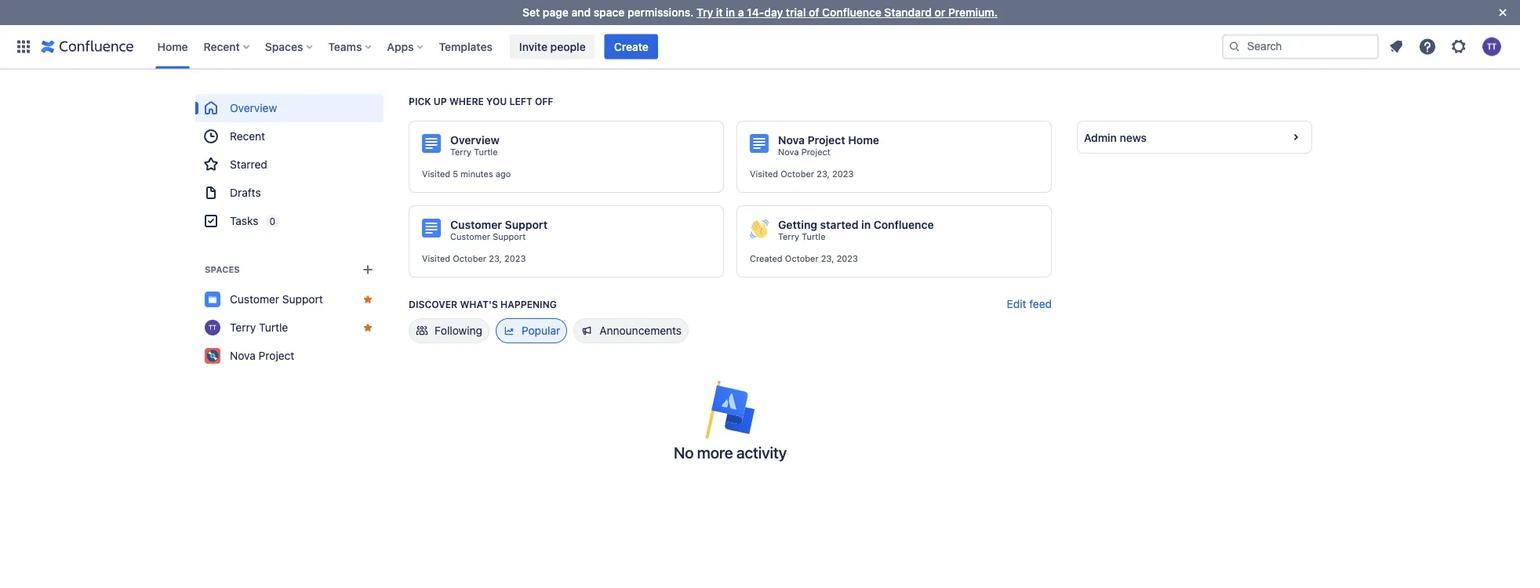 Task type: vqa. For each thing, say whether or not it's contained in the screenshot.
right nova project link
yes



Task type: describe. For each thing, give the bounding box(es) containing it.
premium.
[[949, 6, 998, 19]]

it
[[716, 6, 723, 19]]

0 horizontal spatial terry turtle link
[[195, 314, 384, 342]]

nova project home
[[778, 134, 880, 147]]

discover what's happening
[[409, 299, 557, 310]]

spaces button
[[260, 34, 319, 59]]

october down nova project home at the top of page
[[781, 169, 815, 179]]

edit
[[1007, 298, 1027, 311]]

invite people
[[519, 40, 586, 53]]

your profile and preferences image
[[1483, 37, 1502, 56]]

starred
[[230, 158, 268, 171]]

more
[[698, 443, 733, 462]]

home link
[[153, 34, 193, 59]]

getting started in confluence terry turtle
[[778, 219, 934, 242]]

terry inside getting started in confluence terry turtle
[[778, 232, 800, 242]]

edit feed button
[[1007, 297, 1052, 312]]

settings icon image
[[1450, 37, 1469, 56]]

Search field
[[1223, 34, 1380, 59]]

following
[[435, 325, 483, 337]]

2023 for customer support
[[505, 254, 526, 264]]

help icon image
[[1419, 37, 1438, 56]]

permissions.
[[628, 6, 694, 19]]

recent inside 'link'
[[230, 130, 265, 143]]

5
[[453, 169, 458, 179]]

pick up where you left off
[[409, 96, 554, 107]]

announcements button
[[574, 319, 689, 344]]

no
[[674, 443, 694, 462]]

terry turtle
[[230, 321, 288, 334]]

customer for customer support customer support
[[450, 219, 502, 232]]

customer for customer support
[[230, 293, 279, 306]]

happening
[[501, 299, 557, 310]]

create
[[614, 40, 649, 53]]

or
[[935, 6, 946, 19]]

announcements
[[600, 325, 682, 337]]

news
[[1120, 131, 1147, 144]]

terry turtle link for started
[[778, 232, 826, 242]]

0
[[269, 216, 275, 227]]

drafts link
[[195, 179, 384, 207]]

1 vertical spatial spaces
[[205, 265, 240, 275]]

customer down the visited 5 minutes ago
[[450, 232, 490, 242]]

up
[[434, 96, 447, 107]]

turtle inside overview terry turtle
[[474, 147, 498, 157]]

of
[[809, 6, 820, 19]]

support for customer support customer support
[[505, 219, 548, 232]]

overview terry turtle
[[450, 134, 500, 157]]

create link
[[605, 34, 658, 59]]

admin
[[1085, 131, 1117, 144]]

templates link
[[434, 34, 497, 59]]

popular
[[522, 325, 561, 337]]

minutes
[[461, 169, 493, 179]]

try it in a 14-day trial of confluence standard or premium. link
[[697, 6, 998, 19]]

unstar this space image
[[362, 322, 374, 334]]

recent inside dropdown button
[[204, 40, 240, 53]]

try
[[697, 6, 714, 19]]

templates
[[439, 40, 493, 53]]

admin news
[[1085, 131, 1147, 144]]

apps button
[[382, 34, 430, 59]]

confluence inside getting started in confluence terry turtle
[[874, 219, 934, 232]]

in inside getting started in confluence terry turtle
[[862, 219, 871, 232]]

group containing overview
[[195, 94, 384, 235]]

people
[[551, 40, 586, 53]]

search image
[[1229, 40, 1242, 53]]

overview for overview terry turtle
[[450, 134, 500, 147]]

terry turtle link for terry
[[450, 147, 498, 158]]

trial
[[786, 6, 806, 19]]

teams
[[328, 40, 362, 53]]

left
[[510, 96, 533, 107]]

visited october 23, 2023 for nova project
[[750, 169, 854, 179]]

following button
[[409, 319, 490, 344]]

1 vertical spatial nova project
[[230, 350, 295, 363]]

customer support
[[230, 293, 323, 306]]

started
[[821, 219, 859, 232]]

getting
[[778, 219, 818, 232]]

tasks
[[230, 215, 259, 228]]

close image
[[1494, 3, 1513, 22]]

home inside the global element
[[157, 40, 188, 53]]

invite
[[519, 40, 548, 53]]

set
[[523, 6, 540, 19]]

created october 23, 2023
[[750, 254, 859, 264]]

what's
[[460, 299, 498, 310]]

spaces inside popup button
[[265, 40, 303, 53]]

where
[[450, 96, 484, 107]]

visited up getting
[[750, 169, 779, 179]]



Task type: locate. For each thing, give the bounding box(es) containing it.
1 vertical spatial terry
[[778, 232, 800, 242]]

customer support link
[[450, 232, 526, 242], [195, 286, 384, 314]]

discover
[[409, 299, 458, 310]]

terry turtle link
[[450, 147, 498, 158], [778, 232, 826, 242], [195, 314, 384, 342]]

0 vertical spatial terry turtle link
[[450, 147, 498, 158]]

visited up discover
[[422, 254, 450, 264]]

23, down customer support customer support
[[489, 254, 502, 264]]

1 horizontal spatial customer support link
[[450, 232, 526, 242]]

pick
[[409, 96, 431, 107]]

23, down the started
[[822, 254, 835, 264]]

2023 down customer support customer support
[[505, 254, 526, 264]]

nova
[[778, 134, 805, 147], [778, 147, 799, 157], [230, 350, 256, 363]]

1 vertical spatial customer support link
[[195, 286, 384, 314]]

recent right 'home' link
[[204, 40, 240, 53]]

october for getting started in confluence
[[785, 254, 819, 264]]

customer support link up the 'terry turtle'
[[195, 286, 384, 314]]

popular button
[[496, 319, 568, 344]]

starred link
[[195, 151, 384, 179]]

october for customer support
[[453, 254, 487, 264]]

nova project link down the 'terry turtle'
[[195, 342, 384, 370]]

apps
[[387, 40, 414, 53]]

turtle down getting
[[802, 232, 826, 242]]

2023
[[833, 169, 854, 179], [505, 254, 526, 264], [837, 254, 859, 264]]

confluence right the started
[[874, 219, 934, 232]]

turtle inside getting started in confluence terry turtle
[[802, 232, 826, 242]]

0 horizontal spatial visited october 23, 2023
[[422, 254, 526, 264]]

home
[[157, 40, 188, 53], [849, 134, 880, 147]]

spaces
[[265, 40, 303, 53], [205, 265, 240, 275]]

create a space image
[[359, 261, 377, 279]]

1 vertical spatial overview
[[450, 134, 500, 147]]

0 horizontal spatial spaces
[[205, 265, 240, 275]]

0 horizontal spatial nova project
[[230, 350, 295, 363]]

customer
[[450, 219, 502, 232], [450, 232, 490, 242], [230, 293, 279, 306]]

and
[[572, 6, 591, 19]]

1 vertical spatial turtle
[[802, 232, 826, 242]]

2023 for getting started in confluence
[[837, 254, 859, 264]]

appswitcher icon image
[[14, 37, 33, 56]]

in
[[726, 6, 735, 19], [862, 219, 871, 232]]

turtle down customer support
[[259, 321, 288, 334]]

0 vertical spatial home
[[157, 40, 188, 53]]

unstar this space image
[[362, 294, 374, 306]]

23, for getting started in confluence
[[822, 254, 835, 264]]

visited october 23, 2023
[[750, 169, 854, 179], [422, 254, 526, 264]]

overview up recent 'link'
[[230, 102, 277, 115]]

0 vertical spatial recent
[[204, 40, 240, 53]]

turtle up 'minutes'
[[474, 147, 498, 157]]

0 horizontal spatial in
[[726, 6, 735, 19]]

1 horizontal spatial home
[[849, 134, 880, 147]]

terry inside overview terry turtle
[[450, 147, 472, 157]]

0 vertical spatial nova project link
[[778, 147, 831, 158]]

terry up 5
[[450, 147, 472, 157]]

project
[[808, 134, 846, 147], [802, 147, 831, 157], [259, 350, 295, 363]]

visited for support
[[422, 254, 450, 264]]

in right the started
[[862, 219, 871, 232]]

spaces down the tasks
[[205, 265, 240, 275]]

edit feed
[[1007, 298, 1052, 311]]

nova project down the 'terry turtle'
[[230, 350, 295, 363]]

visited october 23, 2023 down nova project home at the top of page
[[750, 169, 854, 179]]

0 vertical spatial visited october 23, 2023
[[750, 169, 854, 179]]

drafts
[[230, 186, 261, 199]]

nova project
[[778, 147, 831, 157], [230, 350, 295, 363]]

1 horizontal spatial overview
[[450, 134, 500, 147]]

2 horizontal spatial terry
[[778, 232, 800, 242]]

1 horizontal spatial terry turtle link
[[450, 147, 498, 158]]

visited
[[422, 169, 450, 179], [750, 169, 779, 179], [422, 254, 450, 264]]

0 horizontal spatial turtle
[[259, 321, 288, 334]]

october down getting
[[785, 254, 819, 264]]

nova project down nova project home at the top of page
[[778, 147, 831, 157]]

23, down nova project home at the top of page
[[817, 169, 830, 179]]

0 vertical spatial overview
[[230, 102, 277, 115]]

2 vertical spatial terry
[[230, 321, 256, 334]]

global element
[[9, 25, 1220, 69]]

you
[[487, 96, 507, 107]]

confluence
[[823, 6, 882, 19], [874, 219, 934, 232]]

invite people button
[[510, 34, 595, 59]]

visited left 5
[[422, 169, 450, 179]]

day
[[765, 6, 783, 19]]

1 horizontal spatial in
[[862, 219, 871, 232]]

overview link
[[195, 94, 384, 122]]

customer up the 'terry turtle'
[[230, 293, 279, 306]]

1 vertical spatial nova project link
[[195, 342, 384, 370]]

1 horizontal spatial terry
[[450, 147, 472, 157]]

14-
[[747, 6, 765, 19]]

page
[[543, 6, 569, 19]]

created
[[750, 254, 783, 264]]

teams button
[[324, 34, 378, 59]]

23,
[[817, 169, 830, 179], [489, 254, 502, 264], [822, 254, 835, 264]]

2 vertical spatial turtle
[[259, 321, 288, 334]]

1 horizontal spatial turtle
[[474, 147, 498, 157]]

overview for overview
[[230, 102, 277, 115]]

recent
[[204, 40, 240, 53], [230, 130, 265, 143]]

recent up starred
[[230, 130, 265, 143]]

:wave: image
[[750, 220, 769, 239], [750, 220, 769, 239]]

customer down 'minutes'
[[450, 219, 502, 232]]

1 vertical spatial in
[[862, 219, 871, 232]]

ago
[[496, 169, 511, 179]]

terry down getting
[[778, 232, 800, 242]]

2 vertical spatial terry turtle link
[[195, 314, 384, 342]]

0 vertical spatial confluence
[[823, 6, 882, 19]]

0 horizontal spatial nova project link
[[195, 342, 384, 370]]

1 vertical spatial confluence
[[874, 219, 934, 232]]

0 vertical spatial in
[[726, 6, 735, 19]]

space
[[594, 6, 625, 19]]

0 vertical spatial turtle
[[474, 147, 498, 157]]

customer support customer support
[[450, 219, 548, 242]]

admin news button
[[1078, 122, 1312, 153]]

visited october 23, 2023 down customer support customer support
[[422, 254, 526, 264]]

terry down customer support
[[230, 321, 256, 334]]

1 vertical spatial visited october 23, 2023
[[422, 254, 526, 264]]

2 horizontal spatial turtle
[[802, 232, 826, 242]]

banner containing home
[[0, 25, 1521, 69]]

terry turtle link up created october 23, 2023
[[778, 232, 826, 242]]

23, for customer support
[[489, 254, 502, 264]]

october
[[781, 169, 815, 179], [453, 254, 487, 264], [785, 254, 819, 264]]

visited 5 minutes ago
[[422, 169, 511, 179]]

nova project link
[[778, 147, 831, 158], [195, 342, 384, 370]]

confluence image
[[41, 37, 134, 56], [41, 37, 134, 56]]

1 horizontal spatial nova project
[[778, 147, 831, 157]]

spaces right the recent dropdown button
[[265, 40, 303, 53]]

0 horizontal spatial terry
[[230, 321, 256, 334]]

customer support link down 'minutes'
[[450, 232, 526, 242]]

overview up 'minutes'
[[450, 134, 500, 147]]

1 horizontal spatial visited october 23, 2023
[[750, 169, 854, 179]]

2 horizontal spatial terry turtle link
[[778, 232, 826, 242]]

terry
[[450, 147, 472, 157], [778, 232, 800, 242], [230, 321, 256, 334]]

0 vertical spatial nova project
[[778, 147, 831, 157]]

1 vertical spatial home
[[849, 134, 880, 147]]

off
[[535, 96, 554, 107]]

nova project link up getting
[[778, 147, 831, 158]]

0 horizontal spatial customer support link
[[195, 286, 384, 314]]

1 vertical spatial recent
[[230, 130, 265, 143]]

0 vertical spatial terry
[[450, 147, 472, 157]]

banner
[[0, 25, 1521, 69]]

in left a
[[726, 6, 735, 19]]

standard
[[885, 6, 932, 19]]

support for customer support
[[282, 293, 323, 306]]

overview
[[230, 102, 277, 115], [450, 134, 500, 147]]

feed
[[1030, 298, 1052, 311]]

terry turtle link up 'minutes'
[[450, 147, 498, 158]]

activity
[[737, 443, 787, 462]]

notification icon image
[[1387, 37, 1406, 56]]

set page and space permissions. try it in a 14-day trial of confluence standard or premium.
[[523, 6, 998, 19]]

recent button
[[199, 34, 256, 59]]

terry turtle link down customer support
[[195, 314, 384, 342]]

visited october 23, 2023 for customer support
[[422, 254, 526, 264]]

1 horizontal spatial nova project link
[[778, 147, 831, 158]]

turtle
[[474, 147, 498, 157], [802, 232, 826, 242], [259, 321, 288, 334]]

0 horizontal spatial overview
[[230, 102, 277, 115]]

2023 down getting started in confluence terry turtle on the right
[[837, 254, 859, 264]]

1 vertical spatial terry turtle link
[[778, 232, 826, 242]]

group
[[195, 94, 384, 235]]

1 horizontal spatial spaces
[[265, 40, 303, 53]]

2023 down nova project home at the top of page
[[833, 169, 854, 179]]

recent link
[[195, 122, 384, 151]]

october down customer support customer support
[[453, 254, 487, 264]]

no more activity
[[674, 443, 787, 462]]

a
[[738, 6, 744, 19]]

confluence right of
[[823, 6, 882, 19]]

visited for terry
[[422, 169, 450, 179]]

0 horizontal spatial home
[[157, 40, 188, 53]]

0 vertical spatial spaces
[[265, 40, 303, 53]]

0 vertical spatial customer support link
[[450, 232, 526, 242]]



